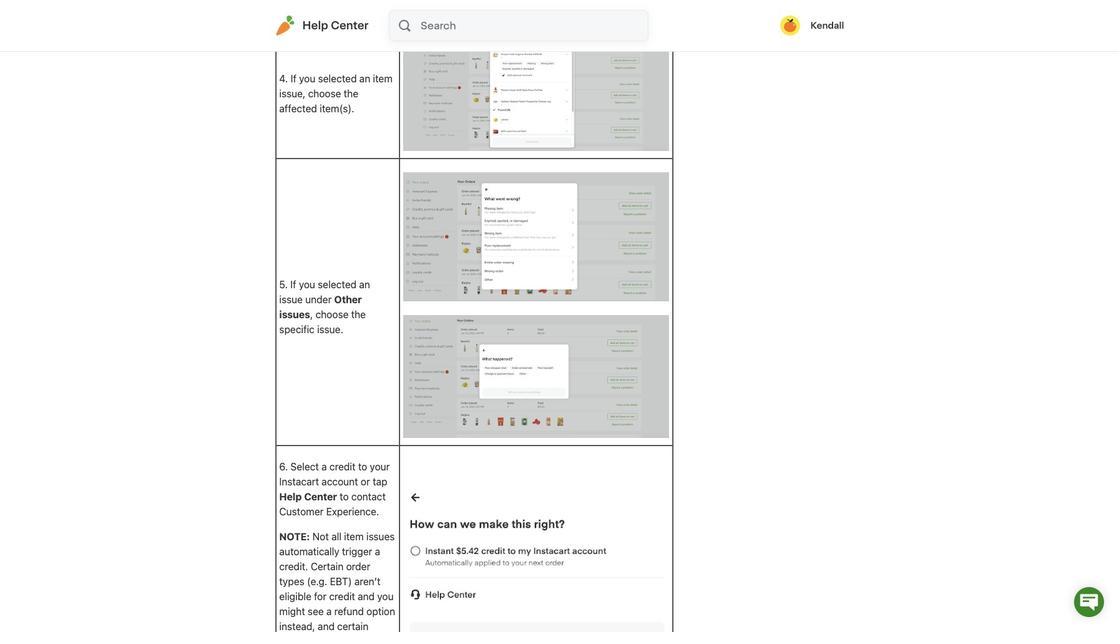 Task type: vqa. For each thing, say whether or not it's contained in the screenshot.
amounts
no



Task type: describe. For each thing, give the bounding box(es) containing it.
instead,
[[279, 621, 315, 632]]

under
[[306, 294, 332, 305]]

and for certain
[[318, 621, 335, 632]]

if for 4.
[[291, 73, 297, 84]]

1 credit from the top
[[330, 461, 356, 473]]

instacart image
[[275, 16, 295, 36]]

or tap help center
[[279, 476, 388, 503]]

for
[[314, 591, 327, 602]]

see
[[308, 606, 324, 617]]

the inside , choose the specific issue.
[[351, 309, 366, 320]]

4.
[[279, 73, 291, 84]]

item inside not all item issues automatically trigger a credit. certain order types (e.g. ebt) aren't eligible for credit
[[344, 531, 364, 543]]

select_affected_items_web.png image
[[403, 22, 669, 151]]

contact
[[352, 491, 386, 503]]

other issues
[[279, 294, 362, 320]]

customer
[[279, 506, 324, 518]]

help inside or tap help center
[[279, 491, 302, 503]]

issue,
[[279, 88, 306, 99]]

, choose the specific issue.
[[279, 309, 366, 335]]

6.
[[279, 461, 291, 473]]

0 vertical spatial center
[[331, 21, 369, 31]]

you for 4.
[[299, 73, 316, 84]]

select
[[291, 461, 319, 473]]

specific
[[279, 324, 315, 335]]

a inside not all item issues automatically trigger a credit. certain order types (e.g. ebt) aren't eligible for credit
[[375, 546, 380, 558]]

if you selected an issue under
[[279, 279, 370, 305]]

your
[[370, 461, 390, 473]]

trigger
[[342, 546, 373, 558]]

not all item issues automatically trigger a credit. certain order types (e.g. ebt) aren't eligible for credit
[[279, 531, 395, 602]]

instacart
[[279, 476, 319, 488]]

option
[[367, 606, 395, 617]]

tap
[[373, 476, 388, 488]]

item inside if you selected an item issue, choose the affected item(s).
[[373, 73, 393, 84]]

if you selected an item issue, choose the affected item(s).
[[279, 73, 393, 114]]

1 horizontal spatial to
[[358, 461, 367, 473]]

5.
[[279, 279, 291, 290]]

select a credit to
[[291, 461, 367, 473]]

and you might see a refund option instead,
[[279, 591, 395, 632]]

select_specific_issue web_2.png image
[[403, 316, 669, 438]]

0 vertical spatial a
[[322, 461, 327, 473]]

ebt)
[[330, 576, 352, 587]]

all
[[332, 531, 342, 543]]

issues inside not all item issues automatically trigger a credit. certain order types (e.g. ebt) aren't eligible for credit
[[367, 531, 395, 543]]



Task type: locate. For each thing, give the bounding box(es) containing it.
1 vertical spatial a
[[375, 546, 380, 558]]

0 horizontal spatial help
[[279, 491, 302, 503]]

1 an from the top
[[360, 73, 371, 84]]

selected
[[318, 73, 357, 84], [318, 279, 357, 290]]

0 vertical spatial help
[[303, 21, 328, 31]]

order
[[346, 561, 371, 572]]

1 horizontal spatial help
[[303, 21, 328, 31]]

1 vertical spatial to
[[340, 491, 349, 503]]

issues inside other issues
[[279, 309, 310, 320]]

refund
[[335, 606, 364, 617]]

other
[[334, 294, 362, 305]]

0 vertical spatial credit
[[330, 461, 356, 473]]

select_specific_issue web_1.png image
[[403, 172, 669, 302]]

1 vertical spatial choose
[[316, 309, 349, 320]]

1 horizontal spatial item
[[373, 73, 393, 84]]

selected for issue,
[[318, 73, 357, 84]]

to down account
[[340, 491, 349, 503]]

1 vertical spatial if
[[291, 279, 296, 290]]

and down aren't on the left bottom of page
[[358, 591, 375, 602]]

account
[[322, 476, 358, 488]]

1 vertical spatial an
[[359, 279, 370, 290]]

to contact customer experience.
[[279, 491, 386, 518]]

kendall
[[811, 21, 845, 30]]

you inside 'if you selected an issue under'
[[299, 279, 315, 290]]

selected up "other"
[[318, 279, 357, 290]]

you up under
[[299, 279, 315, 290]]

types
[[279, 576, 305, 587]]

0 horizontal spatial issues
[[279, 309, 310, 320]]

1 vertical spatial and
[[318, 621, 335, 632]]

help right instacart image
[[303, 21, 328, 31]]

or
[[361, 476, 370, 488]]

,
[[310, 309, 313, 320]]

if up issue in the top of the page
[[291, 279, 296, 290]]

kendall link
[[781, 16, 845, 36]]

item
[[373, 73, 393, 84], [344, 531, 364, 543]]

problem chc website 6.png image
[[403, 482, 669, 633]]

help center
[[303, 21, 369, 31]]

and
[[358, 591, 375, 602], [318, 621, 335, 632]]

1 vertical spatial help
[[279, 491, 302, 503]]

help center link
[[275, 16, 369, 36]]

note:
[[279, 531, 310, 543]]

choose inside , choose the specific issue.
[[316, 309, 349, 320]]

and certain
[[279, 621, 393, 633]]

the inside if you selected an item issue, choose the affected item(s).
[[344, 88, 359, 99]]

selected up item(s).
[[318, 73, 357, 84]]

a
[[322, 461, 327, 473], [375, 546, 380, 558], [327, 606, 332, 617]]

if
[[291, 73, 297, 84], [291, 279, 296, 290]]

1 vertical spatial issues
[[367, 531, 395, 543]]

issue.
[[317, 324, 343, 335]]

0 vertical spatial issues
[[279, 309, 310, 320]]

0 vertical spatial selected
[[318, 73, 357, 84]]

a right select
[[322, 461, 327, 473]]

1 vertical spatial center
[[304, 491, 337, 503]]

you inside and you might see a refund option instead,
[[377, 591, 394, 602]]

0 vertical spatial choose
[[308, 88, 341, 99]]

0 vertical spatial if
[[291, 73, 297, 84]]

and inside and certain
[[318, 621, 335, 632]]

if up issue,
[[291, 73, 297, 84]]

credit inside not all item issues automatically trigger a credit. certain order types (e.g. ebt) aren't eligible for credit
[[329, 591, 355, 602]]

if inside 'if you selected an issue under'
[[291, 279, 296, 290]]

certain
[[337, 621, 369, 632]]

1 horizontal spatial issues
[[367, 531, 395, 543]]

selected for under
[[318, 279, 357, 290]]

affected
[[279, 103, 317, 114]]

selected inside 'if you selected an issue under'
[[318, 279, 357, 290]]

to up or
[[358, 461, 367, 473]]

the
[[344, 88, 359, 99], [351, 309, 366, 320]]

1 vertical spatial you
[[299, 279, 315, 290]]

center
[[331, 21, 369, 31], [304, 491, 337, 503]]

0 horizontal spatial item
[[344, 531, 364, 543]]

2 credit from the top
[[329, 591, 355, 602]]

certain
[[311, 561, 344, 572]]

might
[[279, 606, 305, 617]]

an
[[360, 73, 371, 84], [359, 279, 370, 290]]

Search search field
[[420, 11, 648, 41]]

an for if you selected an issue under
[[359, 279, 370, 290]]

selected inside if you selected an item issue, choose the affected item(s).
[[318, 73, 357, 84]]

you for 5.
[[299, 279, 315, 290]]

2 if from the top
[[291, 279, 296, 290]]

choose inside if you selected an item issue, choose the affected item(s).
[[308, 88, 341, 99]]

1 vertical spatial credit
[[329, 591, 355, 602]]

2 vertical spatial you
[[377, 591, 394, 602]]

eligible
[[279, 591, 312, 602]]

1 horizontal spatial and
[[358, 591, 375, 602]]

issues up specific
[[279, 309, 310, 320]]

2 an from the top
[[359, 279, 370, 290]]

and down "see"
[[318, 621, 335, 632]]

you
[[299, 73, 316, 84], [299, 279, 315, 290], [377, 591, 394, 602]]

issues
[[279, 309, 310, 320], [367, 531, 395, 543]]

help down instacart
[[279, 491, 302, 503]]

select_issue_experienced web.png image
[[403, 0, 669, 11]]

an up "other"
[[359, 279, 370, 290]]

aren't
[[355, 576, 381, 587]]

1 vertical spatial the
[[351, 309, 366, 320]]

a right "see"
[[327, 606, 332, 617]]

the down "other"
[[351, 309, 366, 320]]

you inside if you selected an item issue, choose the affected item(s).
[[299, 73, 316, 84]]

2 selected from the top
[[318, 279, 357, 290]]

1 vertical spatial selected
[[318, 279, 357, 290]]

1 selected from the top
[[318, 73, 357, 84]]

0 vertical spatial an
[[360, 73, 371, 84]]

the up item(s).
[[344, 88, 359, 99]]

0 vertical spatial the
[[344, 88, 359, 99]]

you up issue,
[[299, 73, 316, 84]]

0 vertical spatial and
[[358, 591, 375, 602]]

0 horizontal spatial to
[[340, 491, 349, 503]]

and for you
[[358, 591, 375, 602]]

center inside or tap help center
[[304, 491, 337, 503]]

credit
[[330, 461, 356, 473], [329, 591, 355, 602]]

an for if you selected an item issue, choose the affected item(s).
[[360, 73, 371, 84]]

issue
[[279, 294, 303, 305]]

a right trigger at the bottom
[[375, 546, 380, 558]]

an down help center
[[360, 73, 371, 84]]

choose up item(s).
[[308, 88, 341, 99]]

item(s).
[[320, 103, 355, 114]]

(e.g.
[[307, 576, 328, 587]]

1 if from the top
[[291, 73, 297, 84]]

a inside and you might see a refund option instead,
[[327, 606, 332, 617]]

experience.
[[326, 506, 379, 518]]

an inside if you selected an item issue, choose the affected item(s).
[[360, 73, 371, 84]]

0 vertical spatial you
[[299, 73, 316, 84]]

and inside and you might see a refund option instead,
[[358, 591, 375, 602]]

automatically
[[279, 546, 340, 558]]

issues up trigger at the bottom
[[367, 531, 395, 543]]

user avatar image
[[781, 16, 801, 36]]

credit.
[[279, 561, 308, 572]]

choose
[[308, 88, 341, 99], [316, 309, 349, 320]]

an inside 'if you selected an issue under'
[[359, 279, 370, 290]]

credit up account
[[330, 461, 356, 473]]

not
[[313, 531, 329, 543]]

to
[[358, 461, 367, 473], [340, 491, 349, 503]]

you up option
[[377, 591, 394, 602]]

if inside if you selected an item issue, choose the affected item(s).
[[291, 73, 297, 84]]

help
[[303, 21, 328, 31], [279, 491, 302, 503]]

if for 5.
[[291, 279, 296, 290]]

0 vertical spatial item
[[373, 73, 393, 84]]

to inside to contact customer experience.
[[340, 491, 349, 503]]

0 vertical spatial to
[[358, 461, 367, 473]]

your instacart account
[[279, 461, 390, 488]]

2 vertical spatial a
[[327, 606, 332, 617]]

credit down ebt)
[[329, 591, 355, 602]]

choose up issue.
[[316, 309, 349, 320]]

0 horizontal spatial and
[[318, 621, 335, 632]]

1 vertical spatial item
[[344, 531, 364, 543]]



